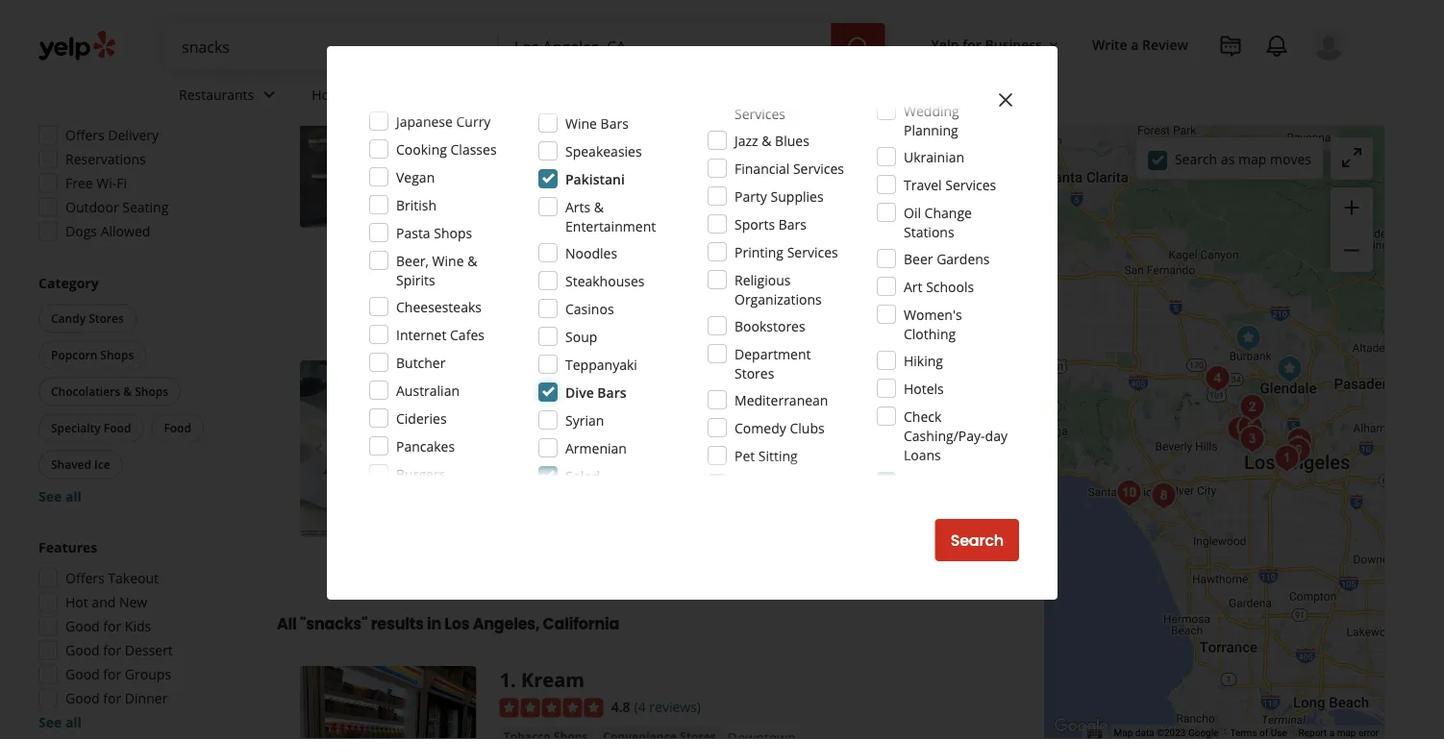 Task type: locate. For each thing, give the bounding box(es) containing it.
keyboard shortcuts image
[[1087, 729, 1103, 739]]

good for good for dessert
[[65, 642, 100, 660]]

1 ice cream & frozen yogurt link from the top
[[500, 113, 660, 132]]

1 until from the top
[[539, 143, 567, 162]]

0 horizontal spatial shops
[[100, 348, 134, 364]]

2 good from the top
[[65, 642, 100, 660]]

until for until 8:00 pm
[[539, 429, 567, 447]]

frozen up speakeasies
[[576, 115, 614, 130]]

1 horizontal spatial delivery
[[644, 285, 690, 300]]

1 horizontal spatial map
[[1337, 728, 1357, 739]]

1 vertical spatial frozen
[[576, 400, 614, 416]]

0 vertical spatial ice cream & frozen yogurt button
[[500, 113, 660, 132]]

1 vertical spatial takeout
[[108, 570, 159, 588]]

beer gardens
[[904, 250, 990, 268]]

map
[[1114, 728, 1133, 739]]

0 vertical spatial wine
[[566, 114, 597, 132]]

wine up the until 10:00 pm
[[566, 114, 597, 132]]

ice right curry
[[504, 115, 520, 130]]

services inside home services link
[[353, 85, 404, 103]]

1 vertical spatial shops
[[100, 348, 134, 364]]

wedding
[[904, 101, 960, 120]]

&
[[564, 115, 573, 130], [731, 115, 740, 130], [762, 131, 772, 150], [594, 198, 604, 216], [468, 252, 477, 270], [123, 384, 132, 400], [564, 400, 573, 416]]

for up good for dinner
[[103, 666, 121, 684]]

have
[[575, 200, 609, 218]]

business
[[985, 35, 1043, 53]]

0 vertical spatial shops
[[434, 224, 472, 242]]

search button
[[936, 519, 1019, 562]]

in for los
[[427, 614, 442, 635]]

for down the hot and new
[[103, 618, 121, 636]]

16 checkmark v2 image right seating
[[625, 284, 641, 300]]

2 horizontal spatial shops
[[434, 224, 472, 242]]

ice cream & frozen yogurt up until 8:00 pm
[[504, 400, 656, 416]]

stations
[[904, 223, 955, 241]]

2 vertical spatial a
[[1330, 728, 1335, 739]]

services down usually
[[787, 243, 838, 261]]

see all down shaved
[[38, 488, 82, 506]]

yogurt up speakeasies
[[617, 115, 656, 130]]

u
[[612, 200, 622, 218]]

shops up food button
[[135, 384, 168, 400]]

search dialog
[[0, 0, 1445, 740]]

takeout up bookstores on the right top
[[725, 285, 770, 300]]

of right the joy
[[540, 480, 554, 498]]

in
[[607, 480, 620, 498], [427, 614, 442, 635]]

1 horizontal spatial stores
[[735, 364, 775, 382]]

1 slideshow element from the top
[[300, 52, 477, 229]]

1 vertical spatial delivery
[[644, 285, 690, 300]]

in for a
[[607, 480, 620, 498]]

popcorn shops button
[[38, 341, 146, 370]]

& up until 8:00 pm
[[564, 400, 573, 416]]

0 horizontal spatial outdoor
[[65, 199, 119, 217]]

bars down teppanyaki
[[598, 383, 627, 402]]

bars
[[601, 114, 629, 132], [702, 115, 728, 130], [779, 215, 807, 233], [598, 383, 627, 402]]

2 ice cream & frozen yogurt from the top
[[504, 400, 656, 416]]

None search field
[[166, 23, 889, 69]]

0 vertical spatial a
[[1131, 35, 1139, 53]]

mediterranean
[[735, 391, 829, 409]]

slideshow element for until 10:00 pm
[[300, 52, 477, 229]]

services up supplies
[[793, 159, 844, 177]]

yogurt down queen/orange
[[617, 400, 656, 416]]

0 vertical spatial in
[[607, 480, 620, 498]]

search inside button
[[951, 530, 1004, 552]]

pet
[[735, 447, 755, 465]]

juice bars & smoothies button
[[668, 113, 807, 132]]

0 vertical spatial delivery
[[108, 126, 159, 145]]

good up good for dinner
[[65, 666, 100, 684]]

yelp
[[932, 35, 959, 53]]

pm
[[609, 143, 629, 162], [601, 429, 621, 447]]

dive bars
[[566, 383, 627, 402]]

party supplies
[[735, 187, 824, 205]]

1 horizontal spatial 16 checkmark v2 image
[[705, 284, 721, 300]]

see for category
[[38, 488, 62, 506]]

for
[[963, 35, 982, 53], [103, 618, 121, 636], [103, 642, 121, 660], [103, 666, 121, 684], [103, 690, 121, 708]]

1 vertical spatial all
[[65, 714, 82, 732]]

seating
[[122, 199, 169, 217]]

party
[[735, 187, 767, 205]]

wine down pasta shops
[[432, 252, 464, 270]]

0 vertical spatial map
[[1239, 150, 1267, 168]]

winter
[[557, 480, 603, 498]]

2 horizontal spatial a
[[1330, 728, 1335, 739]]

close image
[[994, 89, 1018, 112]]

1 vertical spatial and
[[92, 594, 116, 612]]

1 vertical spatial ice cream & frozen yogurt link
[[500, 398, 660, 417]]

yelp for business button
[[924, 27, 1069, 62]]

candy stores button
[[38, 305, 136, 334]]

ice cream & frozen yogurt for 1st ice cream & frozen yogurt button from the top
[[504, 115, 656, 130]]

see all down good for dinner
[[38, 714, 82, 732]]

0 vertical spatial see
[[38, 488, 62, 506]]

1 horizontal spatial and
[[947, 219, 971, 238]]

outdoor
[[65, 199, 119, 217], [519, 285, 566, 300]]

all for features
[[65, 714, 82, 732]]

2 all from the top
[[65, 714, 82, 732]]

specialty
[[51, 421, 101, 437]]

bars for sports
[[779, 215, 807, 233]]

2 slideshow element from the top
[[300, 361, 477, 538]]

in right the salad
[[607, 480, 620, 498]]

stores for department stores
[[735, 364, 775, 382]]

outdoor down taste
[[519, 285, 566, 300]]

1 vertical spatial stores
[[735, 364, 775, 382]]

0 vertical spatial see all
[[38, 488, 82, 506]]

services up the change
[[946, 176, 997, 194]]

pm for until 8:00 pm
[[601, 429, 621, 447]]

2 see all from the top
[[38, 714, 82, 732]]

ice cream & frozen yogurt for 1st ice cream & frozen yogurt button from the bottom
[[504, 400, 656, 416]]

of for joy of winter in a cup
[[540, 480, 554, 498]]

of left 'use'
[[1260, 728, 1269, 739]]

2 until from the top
[[539, 429, 567, 447]]

map region
[[887, 3, 1445, 740]]

map for moves
[[1239, 150, 1267, 168]]

allowed
[[101, 223, 150, 241]]

0 vertical spatial ice cream & frozen yogurt
[[504, 115, 656, 130]]

88 hotdog & juicy image
[[300, 52, 477, 229], [1233, 420, 1272, 459], [1233, 420, 1272, 459]]

1 horizontal spatial takeout
[[725, 285, 770, 300]]

0 horizontal spatial food
[[104, 421, 131, 437]]

see all button down shaved
[[38, 488, 82, 506]]

error
[[1359, 728, 1379, 739]]

$$$$ button
[[186, 6, 235, 36]]

1 horizontal spatial of
[[667, 239, 679, 257]]

butcher
[[396, 353, 446, 372]]

next image
[[446, 438, 469, 461]]

start order link
[[864, 272, 984, 314]]

zoom out image
[[1341, 239, 1364, 262]]

services for financial services
[[793, 159, 844, 177]]

wi-
[[96, 175, 117, 193]]

16 chevron down v2 image
[[1046, 37, 1062, 53]]

dessert
[[125, 642, 173, 660]]

0 vertical spatial ice cream & frozen yogurt link
[[500, 113, 660, 132]]

16 checkmark v2 image
[[625, 284, 641, 300], [705, 284, 721, 300]]

see all button down good for dinner
[[38, 714, 82, 732]]

of down because in the left top of the page
[[667, 239, 679, 257]]

0 horizontal spatial wine
[[432, 252, 464, 270]]

review
[[1143, 35, 1189, 53]]

travel
[[904, 176, 942, 194]]

map left error
[[1337, 728, 1357, 739]]

0 vertical spatial outdoor
[[65, 199, 119, 217]]

bars down supplies
[[779, 215, 807, 233]]

1 vertical spatial offers
[[65, 570, 104, 588]]

bars right juice
[[702, 115, 728, 130]]

0 horizontal spatial in
[[427, 614, 442, 635]]

for down good for groups
[[103, 690, 121, 708]]

until left 8:00
[[539, 429, 567, 447]]

1 see from the top
[[38, 488, 62, 506]]

for inside button
[[963, 35, 982, 53]]

0 horizontal spatial of
[[540, 480, 554, 498]]

supplies
[[771, 187, 824, 205]]

art schools
[[904, 277, 975, 296]]

for for kids
[[103, 618, 121, 636]]

terms
[[1231, 728, 1258, 739]]

0 horizontal spatial stores
[[89, 311, 124, 327]]

bars for wine
[[601, 114, 629, 132]]

takeout
[[725, 285, 770, 300], [108, 570, 159, 588]]

services right home
[[353, 85, 404, 103]]

good down the hot
[[65, 618, 100, 636]]

10:00
[[571, 143, 605, 162]]

stores right candy
[[89, 311, 124, 327]]

bars inside juice bars & smoothies 'button'
[[702, 115, 728, 130]]

good down good for kids
[[65, 642, 100, 660]]

& inside arts & entertainment
[[594, 198, 604, 216]]

until 8:00 pm
[[539, 429, 621, 447]]

wine inside beer, wine & spirits
[[432, 252, 464, 270]]

for down good for kids
[[103, 642, 121, 660]]

& down pasta shops
[[468, 252, 477, 270]]

1 vertical spatial slideshow element
[[300, 361, 477, 538]]

ice down "dairy"
[[504, 400, 520, 416]]

bars up speakeasies
[[601, 114, 629, 132]]

1 offers from the top
[[65, 126, 104, 145]]

2 16 checkmark v2 image from the left
[[705, 284, 721, 300]]

and up gardens
[[947, 219, 971, 238]]

for right yelp
[[963, 35, 982, 53]]

& inside beer, wine & spirits
[[468, 252, 477, 270]]

2 horizontal spatial of
[[1260, 728, 1269, 739]]

1 16 checkmark v2 image from the left
[[625, 284, 641, 300]]

takeout up the new at bottom
[[108, 570, 159, 588]]

1 horizontal spatial food
[[164, 421, 191, 437]]

shops for pasta shops
[[434, 224, 472, 242]]

ice cream & frozen yogurt button
[[500, 113, 660, 132], [500, 398, 660, 417]]

0 horizontal spatial and
[[92, 594, 116, 612]]

ice cream & frozen yogurt link
[[500, 113, 660, 132], [500, 398, 660, 417]]

search image
[[847, 36, 870, 59]]

1 vertical spatial until
[[539, 429, 567, 447]]

go
[[583, 170, 598, 189]]

1 vertical spatial ice
[[504, 400, 520, 416]]

& left u
[[594, 198, 604, 216]]

1 horizontal spatial in
[[607, 480, 620, 498]]

1 vertical spatial pm
[[601, 429, 621, 447]]

outdoor seating
[[65, 199, 169, 217]]

all
[[65, 488, 82, 506], [65, 714, 82, 732]]

google image
[[1050, 715, 1113, 740]]

frozen up 8:00
[[576, 400, 614, 416]]

search for search
[[951, 530, 1004, 552]]

search for search as map moves
[[1175, 150, 1218, 168]]

map right as
[[1239, 150, 1267, 168]]

0 vertical spatial offers
[[65, 126, 104, 145]]

1 vertical spatial map
[[1337, 728, 1357, 739]]

all down good for dinner
[[65, 714, 82, 732]]

2 food from the left
[[164, 421, 191, 437]]

0 vertical spatial yogurt
[[617, 115, 656, 130]]

1 vertical spatial wine
[[432, 252, 464, 270]]

1 vertical spatial outdoor
[[519, 285, 566, 300]]

1 ice cream & frozen yogurt from the top
[[504, 115, 656, 130]]

all
[[277, 614, 297, 635]]

pm right 8:00
[[601, 429, 621, 447]]

dairy queen/orange julius treat ctr image
[[300, 361, 477, 538]]

0 vertical spatial pm
[[609, 143, 629, 162]]

outdoor for outdoor seating
[[65, 199, 119, 217]]

cream up the until 10:00 pm
[[523, 115, 561, 130]]

shops for popcorn shops
[[100, 348, 134, 364]]

map for error
[[1337, 728, 1357, 739]]

shops inside search dialog
[[434, 224, 472, 242]]

1 see all button from the top
[[38, 488, 82, 506]]

oil change stations
[[904, 203, 972, 241]]

2 vertical spatial shops
[[135, 384, 168, 400]]

see for features
[[38, 714, 62, 732]]

1 all from the top
[[65, 488, 82, 506]]

art
[[904, 277, 923, 296]]

.
[[511, 667, 516, 693]]

1 vertical spatial of
[[540, 480, 554, 498]]

stores
[[89, 311, 124, 327], [735, 364, 775, 382]]

queen/orange
[[556, 361, 698, 388]]

0 vertical spatial see all button
[[38, 488, 82, 506]]

delivery down made
[[644, 285, 690, 300]]

shops right pasta
[[434, 224, 472, 242]]

offers for offers takeout
[[65, 570, 104, 588]]

2 see from the top
[[38, 714, 62, 732]]

& right chocolatiers
[[123, 384, 132, 400]]

beer, wine & spirits
[[396, 252, 477, 289]]

stores inside the department stores
[[735, 364, 775, 382]]

stores for candy stores
[[89, 311, 124, 327]]

1 vertical spatial cream
[[523, 400, 561, 416]]

cheesesteaks
[[396, 298, 482, 316]]

group
[[33, 71, 239, 247], [1331, 188, 1373, 272], [35, 274, 239, 507], [33, 539, 239, 733]]

0 vertical spatial of
[[667, 239, 679, 257]]

bhan kanom thai image
[[1233, 389, 1272, 427]]

ice cream & frozen yogurt link up the until 10:00 pm
[[500, 113, 660, 132]]

japanese curry
[[396, 112, 491, 130]]

all down shaved
[[65, 488, 82, 506]]

taste
[[521, 239, 552, 257]]

1 vertical spatial see all button
[[38, 714, 82, 732]]

made
[[627, 239, 663, 257]]

pm up 16 healthy dining v2 icon
[[609, 143, 629, 162]]

usually
[[807, 219, 851, 238]]

category
[[38, 275, 99, 293]]

0 vertical spatial search
[[1175, 150, 1218, 168]]

hiking
[[904, 352, 944, 370]]

healthy
[[641, 170, 689, 189]]

ice for 1st ice cream & frozen yogurt button from the top
[[504, 115, 520, 130]]

1 horizontal spatial shops
[[135, 384, 168, 400]]

until up grab-and-go
[[539, 143, 567, 162]]

a left cup
[[623, 480, 631, 498]]

los
[[445, 614, 470, 635]]

ice for 1st ice cream & frozen yogurt button from the bottom
[[504, 400, 520, 416]]

and up good for kids
[[92, 594, 116, 612]]

0 vertical spatial stores
[[89, 311, 124, 327]]

0 horizontal spatial 16 checkmark v2 image
[[625, 284, 641, 300]]

stores inside "candy stores" button
[[89, 311, 124, 327]]

0 vertical spatial all
[[65, 488, 82, 506]]

offers up reservations
[[65, 126, 104, 145]]

0 vertical spatial and
[[947, 219, 971, 238]]

grab-
[[519, 170, 554, 189]]

a for write
[[1131, 35, 1139, 53]]

1 vertical spatial yogurt
[[617, 400, 656, 416]]

ice cream & frozen yogurt up the until 10:00 pm
[[504, 115, 656, 130]]

always
[[741, 200, 783, 218]]

16 info v2 image
[[424, 1, 439, 17]]

a right "report"
[[1330, 728, 1335, 739]]

see all for category
[[38, 488, 82, 506]]

see all for features
[[38, 714, 82, 732]]

0 horizontal spatial delivery
[[108, 126, 159, 145]]

dive
[[566, 383, 594, 402]]

clothing
[[904, 325, 956, 343]]

1 food from the left
[[104, 421, 131, 437]]

2 see all button from the top
[[38, 714, 82, 732]]

ice
[[504, 115, 520, 130], [504, 400, 520, 416], [94, 457, 110, 473]]

0 horizontal spatial map
[[1239, 150, 1267, 168]]

ice cream & frozen yogurt button up the until 10:00 pm
[[500, 113, 660, 132]]

offers for offers delivery
[[65, 126, 104, 145]]

ice cream & frozen yogurt link up until 8:00 pm
[[500, 398, 660, 417]]

hotels
[[904, 379, 944, 398]]

services for printing services
[[787, 243, 838, 261]]

slideshow element
[[300, 52, 477, 229], [300, 361, 477, 538]]

& up jazz
[[731, 115, 740, 130]]

group containing offers delivery
[[33, 71, 239, 247]]

0 horizontal spatial search
[[951, 530, 1004, 552]]

a right write
[[1131, 35, 1139, 53]]

because
[[661, 219, 713, 238]]

and inside '"where have u been juicy?!?! i'm always slightly disappointed with smoothie/juice places because the drinks are usually way too sweet and taste like they're made of artificial syrups.…"'
[[947, 219, 971, 238]]

cream down "dairy"
[[523, 400, 561, 416]]

and
[[947, 219, 971, 238], [92, 594, 116, 612]]

info icon image
[[738, 171, 753, 186], [738, 171, 753, 186]]

0 vertical spatial until
[[539, 143, 567, 162]]

cream
[[523, 115, 561, 130], [523, 400, 561, 416]]

bars for dive
[[598, 383, 627, 402]]

restaurants
[[179, 85, 254, 103]]

map data ©2023 google
[[1114, 728, 1219, 739]]

1 good from the top
[[65, 618, 100, 636]]

0 vertical spatial slideshow element
[[300, 52, 477, 229]]

2 ice cream & frozen yogurt link from the top
[[500, 398, 660, 417]]

0 horizontal spatial takeout
[[108, 570, 159, 588]]

outdoor down free wi-fi
[[65, 199, 119, 217]]

1 vertical spatial ice cream & frozen yogurt button
[[500, 398, 660, 417]]

shops up chocolatiers & shops
[[100, 348, 134, 364]]

offers up the hot
[[65, 570, 104, 588]]

1 see all from the top
[[38, 488, 82, 506]]

good down good for groups
[[65, 690, 100, 708]]

stores down department
[[735, 364, 775, 382]]

ice cream & frozen yogurt button up until 8:00 pm
[[500, 398, 660, 417]]

2 vertical spatial of
[[1260, 728, 1269, 739]]

1 horizontal spatial wine
[[566, 114, 597, 132]]

1 vertical spatial ice cream & frozen yogurt
[[504, 400, 656, 416]]

slightly
[[787, 200, 831, 218]]

in left los
[[427, 614, 442, 635]]

0 vertical spatial ice
[[504, 115, 520, 130]]

3 good from the top
[[65, 666, 100, 684]]

1 vertical spatial search
[[951, 530, 1004, 552]]

department
[[735, 345, 811, 363]]

sunny blue image
[[1110, 474, 1149, 513], [1145, 477, 1183, 516]]

kaminari gyoza bar image
[[1279, 432, 1318, 470]]

1 horizontal spatial a
[[1131, 35, 1139, 53]]

1 horizontal spatial outdoor
[[519, 285, 566, 300]]

the
[[716, 219, 737, 238]]

1 vertical spatial a
[[623, 480, 631, 498]]

0 horizontal spatial a
[[623, 480, 631, 498]]

pet sitting
[[735, 447, 798, 465]]

& inside 'button'
[[731, 115, 740, 130]]

2 offers from the top
[[65, 570, 104, 588]]

services for home services
[[353, 85, 404, 103]]

good for good for dinner
[[65, 690, 100, 708]]

services down the purification
[[735, 104, 786, 123]]

juice bars & smoothies
[[671, 115, 803, 130]]

i'm
[[718, 200, 738, 218]]

1 vertical spatial see
[[38, 714, 62, 732]]

expand map image
[[1341, 146, 1364, 169]]

0 vertical spatial frozen
[[576, 115, 614, 130]]

see all button for features
[[38, 714, 82, 732]]

0 vertical spatial cream
[[523, 115, 561, 130]]

1 vertical spatial see all
[[38, 714, 82, 732]]

1 horizontal spatial search
[[1175, 150, 1218, 168]]

1 vertical spatial in
[[427, 614, 442, 635]]

ice right shaved
[[94, 457, 110, 473]]

offers takeout
[[65, 570, 159, 588]]

until 10:00 pm
[[539, 143, 629, 162]]

joy of winter in a cup
[[516, 480, 661, 498]]

16 checkmark v2 image down artificial at top
[[705, 284, 721, 300]]

delivery up reservations
[[108, 126, 159, 145]]

4 good from the top
[[65, 690, 100, 708]]



Task type: vqa. For each thing, say whether or not it's contained in the screenshot.
moves
yes



Task type: describe. For each thing, give the bounding box(es) containing it.
& down smoothies
[[762, 131, 772, 150]]

dairy queen/orange julius treat ctr image
[[1229, 319, 1268, 358]]

home services
[[312, 85, 404, 103]]

2 vertical spatial ice
[[94, 457, 110, 473]]

16 checkmark v2 image for takeout
[[705, 284, 721, 300]]

(4
[[634, 699, 646, 717]]

classes
[[451, 140, 497, 158]]

next image
[[446, 129, 469, 152]]

are
[[783, 219, 803, 238]]

wedding planning
[[904, 101, 960, 139]]

google
[[1189, 728, 1219, 739]]

beer,
[[396, 252, 429, 270]]

services for travel services
[[946, 176, 997, 194]]

for for dinner
[[103, 690, 121, 708]]

women's
[[904, 305, 962, 324]]

free
[[65, 175, 93, 193]]

pasta shops
[[396, 224, 472, 242]]

burgers
[[396, 465, 446, 483]]

they're
[[580, 239, 624, 257]]

see all button for category
[[38, 488, 82, 506]]

more
[[800, 239, 836, 257]]

8:00
[[571, 429, 598, 447]]

report a map error
[[1299, 728, 1379, 739]]

purification
[[735, 85, 806, 103]]

reviews)
[[649, 699, 701, 717]]

cideries
[[396, 409, 447, 428]]

shaved ice
[[51, 457, 110, 473]]

california
[[543, 614, 620, 635]]

& up the until 10:00 pm
[[564, 115, 573, 130]]

artificial
[[683, 239, 733, 257]]

dairy queen/orange julius treat ctr link
[[500, 361, 847, 388]]

arts
[[566, 198, 591, 216]]

good for good for groups
[[65, 666, 100, 684]]

1 frozen from the top
[[576, 115, 614, 130]]

report a map error link
[[1299, 728, 1379, 739]]

way
[[854, 219, 879, 238]]

seating
[[569, 285, 610, 300]]

koreatown
[[882, 114, 951, 132]]

all for category
[[65, 488, 82, 506]]

notifications image
[[1266, 35, 1289, 58]]

wow choripan image
[[1231, 409, 1270, 447]]

user actions element
[[916, 24, 1373, 142]]

report
[[1299, 728, 1328, 739]]

$$$$
[[197, 13, 223, 29]]

kream image
[[1268, 440, 1306, 478]]

mario kart snack station image
[[1199, 360, 1237, 398]]

1 ice cream & frozen yogurt button from the top
[[500, 113, 660, 132]]

kream link
[[521, 667, 585, 693]]

planning
[[904, 121, 959, 139]]

terms of use
[[1231, 728, 1287, 739]]

spirits
[[396, 271, 435, 289]]

flavor factory candy image
[[1271, 350, 1309, 389]]

dairy queen/orange julius treat ctr
[[500, 361, 847, 388]]

projects image
[[1220, 35, 1243, 58]]

vegan
[[396, 168, 435, 186]]

clubs
[[790, 419, 825, 437]]

pancakes
[[396, 437, 455, 455]]

comedy
[[735, 419, 787, 437]]

group containing category
[[35, 274, 239, 507]]

armenian
[[566, 439, 627, 457]]

24 chevron down v2 image
[[258, 83, 281, 106]]

a for report
[[1330, 728, 1335, 739]]

specialty food button
[[38, 415, 144, 443]]

specialty food
[[51, 421, 131, 437]]

cooking classes
[[396, 140, 497, 158]]

2 ice cream & frozen yogurt button from the top
[[500, 398, 660, 417]]

1 yogurt from the top
[[617, 115, 656, 130]]

chocolatiers & shops button
[[38, 378, 181, 407]]

juice
[[671, 115, 699, 130]]

terms of use link
[[1231, 728, 1287, 739]]

0 vertical spatial takeout
[[725, 285, 770, 300]]

financial
[[735, 159, 790, 177]]

entertainment
[[566, 217, 656, 235]]

for for business
[[963, 35, 982, 53]]

(4 reviews) link
[[634, 697, 701, 717]]

printing services
[[735, 243, 838, 261]]

chocolatiers & shops
[[51, 384, 168, 400]]

popcorn shops
[[51, 348, 134, 364]]

bars for juice
[[702, 115, 728, 130]]

services inside water purification services
[[735, 104, 786, 123]]

for for dessert
[[103, 642, 121, 660]]

levain bakery - larchmont village image
[[1221, 411, 1259, 449]]

zoom in image
[[1341, 196, 1364, 219]]

2 yogurt from the top
[[617, 400, 656, 416]]

blues
[[775, 131, 810, 150]]

slideshow element for until 8:00 pm
[[300, 361, 477, 538]]

change
[[925, 203, 972, 222]]

previous image
[[308, 438, 331, 461]]

chocolatiers
[[51, 384, 120, 400]]

syrian
[[566, 411, 604, 429]]

been
[[626, 200, 660, 218]]

organizations
[[735, 290, 822, 308]]

for for groups
[[103, 666, 121, 684]]

16 checkmark v2 image for delivery
[[625, 284, 641, 300]]

japanese
[[396, 112, 453, 130]]

outdoor for outdoor seating
[[519, 285, 566, 300]]

treat
[[761, 361, 812, 388]]

hot
[[65, 594, 88, 612]]

ukrainian
[[904, 148, 965, 166]]

pakistani
[[566, 170, 625, 188]]

group containing features
[[33, 539, 239, 733]]

candy
[[51, 311, 86, 327]]

use
[[1271, 728, 1287, 739]]

offers delivery
[[65, 126, 159, 145]]

good for good for kids
[[65, 618, 100, 636]]

order
[[922, 282, 965, 304]]

1 cream from the top
[[523, 115, 561, 130]]

write a review
[[1093, 35, 1189, 53]]

ctr
[[817, 361, 847, 388]]

cashing/pay-
[[904, 427, 985, 445]]

2 frozen from the top
[[576, 400, 614, 416]]

drinks
[[740, 219, 779, 238]]

water purification services
[[735, 66, 806, 123]]

food inside button
[[104, 421, 131, 437]]

4.8
[[611, 699, 630, 717]]

2 cream from the top
[[523, 400, 561, 416]]

of for terms of use
[[1260, 728, 1269, 739]]

day
[[985, 427, 1008, 445]]

more link
[[800, 239, 836, 257]]

of inside '"where have u been juicy?!?! i'm always slightly disappointed with smoothie/juice places because the drinks are usually way too sweet and taste like they're made of artificial syrups.…"'
[[667, 239, 679, 257]]

popcorn
[[51, 348, 97, 364]]

4.8 star rating image
[[500, 699, 604, 719]]

internet
[[396, 326, 447, 344]]

katsu sando image
[[1280, 422, 1319, 461]]

dogs
[[65, 223, 97, 241]]

16 healthy dining v2 image
[[622, 172, 637, 187]]

too
[[882, 219, 903, 238]]

food inside button
[[164, 421, 191, 437]]

women's clothing
[[904, 305, 962, 343]]

schools
[[926, 277, 975, 296]]

business categories element
[[164, 69, 1346, 125]]

until for until 10:00 pm
[[539, 143, 567, 162]]

pm for until 10:00 pm
[[609, 143, 629, 162]]

previous image
[[308, 129, 331, 152]]

good for dinner
[[65, 690, 168, 708]]



